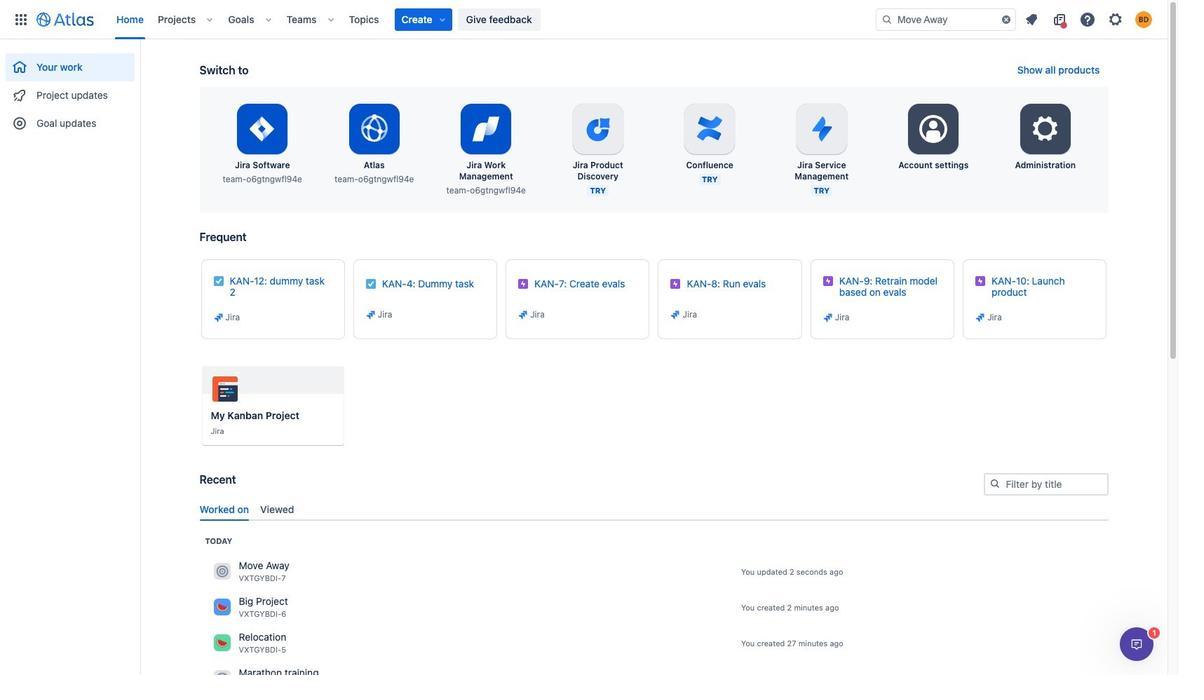 Task type: locate. For each thing, give the bounding box(es) containing it.
heading
[[205, 536, 232, 547]]

1 vertical spatial townsquare image
[[214, 635, 230, 652]]

0 vertical spatial townsquare image
[[214, 563, 230, 580]]

townsquare image
[[214, 563, 230, 580], [214, 635, 230, 652], [214, 671, 230, 675]]

account image
[[1135, 11, 1152, 28]]

Search field
[[876, 8, 1016, 31]]

1 horizontal spatial settings image
[[1029, 112, 1062, 146]]

None search field
[[876, 8, 1016, 31]]

dialog
[[1120, 628, 1154, 661]]

tab list
[[194, 498, 1114, 521]]

banner
[[0, 0, 1168, 39]]

search image
[[989, 478, 1000, 490]]

jira image
[[365, 309, 376, 321], [518, 309, 529, 321], [670, 309, 681, 321], [213, 312, 224, 323], [823, 312, 834, 323], [823, 312, 834, 323], [975, 312, 986, 323], [975, 312, 986, 323]]

2 horizontal spatial settings image
[[1107, 11, 1124, 28]]

2 townsquare image from the top
[[214, 635, 230, 652]]

jira image
[[365, 309, 376, 321], [518, 309, 529, 321], [670, 309, 681, 321], [213, 312, 224, 323]]

settings image
[[1107, 11, 1124, 28], [917, 112, 950, 146], [1029, 112, 1062, 146]]

group
[[6, 39, 135, 142]]

clear search session image
[[1001, 14, 1012, 25]]

switch to... image
[[13, 11, 29, 28]]

2 vertical spatial townsquare image
[[214, 671, 230, 675]]



Task type: vqa. For each thing, say whether or not it's contained in the screenshot.
tab list
yes



Task type: describe. For each thing, give the bounding box(es) containing it.
search image
[[882, 14, 893, 25]]

help image
[[1079, 11, 1096, 28]]

1 townsquare image from the top
[[214, 563, 230, 580]]

townsquare image
[[214, 599, 230, 616]]

Filter by title field
[[985, 475, 1107, 494]]

notifications image
[[1023, 11, 1040, 28]]

0 horizontal spatial settings image
[[917, 112, 950, 146]]

3 townsquare image from the top
[[214, 671, 230, 675]]

top element
[[8, 0, 876, 39]]



